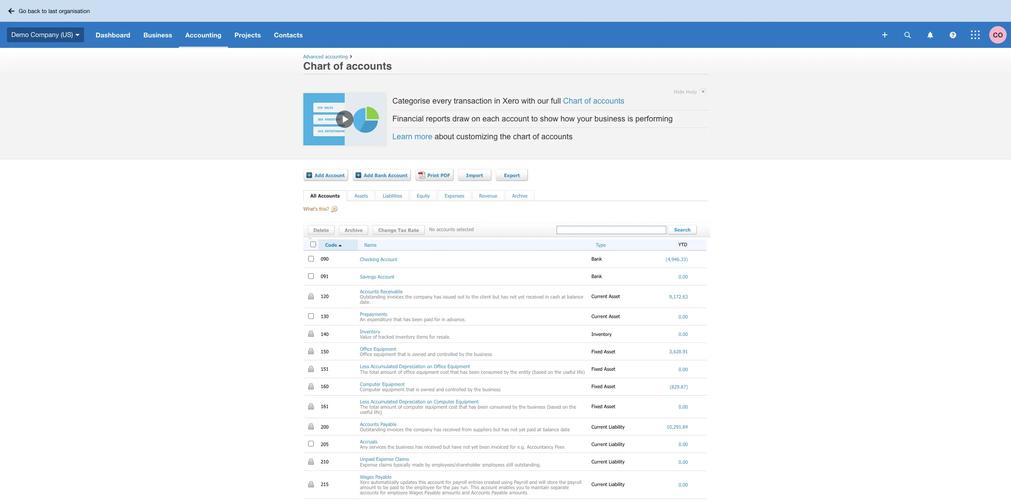 Task type: describe. For each thing, give the bounding box(es) containing it.
0.00 for less accumulated depreciation on office equipment the total amount of office equipment cost that has been consumed by the entity (based on the useful life)
[[679, 366, 688, 372]]

advance.
[[447, 317, 466, 322]]

(829.87)
[[670, 384, 688, 390]]

asset for an expenditure that has been paid for in advance.
[[609, 314, 620, 319]]

expenses link
[[445, 193, 465, 198]]

is for office equipment office equipment that is owned and controlled by the business
[[408, 352, 411, 357]]

the right entity
[[555, 369, 562, 375]]

1 0.00 link from the top
[[679, 274, 688, 279]]

the inside accounts payable outstanding invoices the company has received from suppliers but has not yet paid at balance date
[[405, 427, 412, 432]]

to left be at the bottom
[[378, 485, 382, 490]]

learn more link
[[392, 133, 433, 141]]

0 vertical spatial wages
[[360, 474, 374, 480]]

the left this at bottom
[[406, 485, 413, 490]]

accounts inside advanced accounting › chart of accounts
[[346, 60, 392, 72]]

and inside "computer equipment computer equipment that is owned and controlled by the business"
[[436, 387, 444, 392]]

161
[[321, 404, 330, 409]]

computer equipment link
[[360, 381, 405, 387]]

accounts receivable link
[[360, 288, 403, 294]]

not inside accounts payable outstanding invoices the company has received from suppliers but has not yet paid at balance date
[[511, 427, 518, 432]]

consumed for less accumulated depreciation on computer equipment
[[490, 404, 511, 410]]

1 horizontal spatial in
[[494, 96, 501, 105]]

fixed asset for computer equipment that is owned and controlled by the business
[[592, 384, 617, 389]]

payable up be at the bottom
[[376, 474, 392, 480]]

date
[[561, 427, 570, 432]]

to inside accounts receivable outstanding invoices the company has issued out to the client but has not yet received in cash at balance date.
[[466, 294, 470, 299]]

been inside accruals any services the business has received but have not yet been invoiced for e.g. accountancy fees
[[480, 444, 490, 450]]

svg image inside go back to last organisation link
[[8, 8, 14, 14]]

been inside prepayments an expenditure that has been paid for in advance.
[[412, 317, 423, 322]]

and left will
[[530, 479, 537, 485]]

by inside less accumulated depreciation on office equipment the total amount of office equipment cost that has been consumed by the entity (based on the useful life)
[[504, 369, 509, 375]]

has right the client
[[501, 294, 508, 299]]

dashboard link
[[89, 22, 137, 48]]

still
[[506, 462, 513, 467]]

1 horizontal spatial account
[[481, 485, 497, 490]]

equipment inside less accumulated depreciation on office equipment the total amount of office equipment cost that has been consumed by the entity (based on the useful life)
[[448, 364, 470, 369]]

fixed asset for the total amount of office equipment cost that has been consumed by the entity (based on the useful life)
[[592, 366, 617, 372]]

0.00 for inventory value of tracked inventory items for resale.
[[679, 331, 688, 337]]

bank inside 'add bank account' link
[[375, 172, 387, 178]]

performing
[[636, 114, 673, 123]]

you cannot delete/archive accounts used by fixed assets. image for 151
[[308, 366, 314, 372]]

the right the receivable
[[405, 294, 412, 299]]

yet inside accounts receivable outstanding invoices the company has issued out to the client but has not yet received in cash at balance date.
[[518, 294, 525, 299]]

business inside 'less accumulated depreciation on computer equipment the total amount of computer equipment cost that has been consumed by the business (based on the useful life)'
[[527, 404, 545, 410]]

outstanding for receivable
[[360, 294, 386, 299]]

on up date on the bottom of the page
[[563, 404, 568, 410]]

but inside accruals any services the business has received but have not yet been invoiced for e.g. accountancy fees
[[443, 444, 450, 450]]

owned for computer equipment
[[421, 387, 435, 392]]

account up liabilities
[[388, 172, 408, 178]]

outstanding.
[[515, 462, 541, 467]]

will
[[539, 479, 546, 485]]

date.
[[360, 299, 371, 305]]

less for the total amount of office equipment cost that has been consumed by the entity (based on the useful life)
[[360, 364, 369, 369]]

the left entity
[[511, 369, 517, 375]]

entity
[[519, 369, 531, 375]]

by inside unpaid expense claims expense claims typically made by employees/shareholder employees still outstanding.
[[425, 462, 430, 467]]

the inside accruals any services the business has received but have not yet been invoiced for e.g. accountancy fees
[[388, 444, 394, 450]]

full
[[551, 96, 561, 105]]

account for savings account
[[378, 274, 394, 279]]

chart inside advanced accounting › chart of accounts
[[303, 60, 331, 72]]

the for less accumulated depreciation on office equipment
[[360, 369, 368, 375]]

xero inside wages payable xero automatically updates this account for payroll entries created using payroll and will store the payroll amount to be paid to the employee for the pay run. this account enables you to maintain separate accounts for employee wages payable amounts and accounts payable amounts
[[360, 479, 370, 485]]

the left chart
[[500, 133, 511, 141]]

expense up wages payable link
[[360, 462, 378, 467]]

asset for the total amount of office equipment cost that has been consumed by the entity (based on the useful life)
[[604, 366, 616, 372]]

0 horizontal spatial employee
[[387, 490, 408, 495]]

received inside accounts receivable outstanding invoices the company has issued out to the client but has not yet received in cash at balance date.
[[526, 294, 544, 299]]

0.00 for accruals any services the business has received but have not yet been invoiced for e.g. accountancy fees
[[679, 442, 688, 447]]

rate
[[408, 227, 419, 233]]

inventory for inventory value of tracked inventory items for resale.
[[360, 329, 380, 334]]

print pdf
[[428, 172, 450, 178]]

you cannot delete/archive accounts used by a tracked inventory item. image
[[308, 331, 314, 337]]

import link
[[458, 169, 492, 181]]

print pdf link
[[415, 169, 454, 181]]

contacts button
[[268, 22, 309, 48]]

hide
[[674, 89, 685, 94]]

liabilities link
[[383, 193, 402, 198]]

be
[[383, 485, 389, 490]]

invoices for accounts payable
[[387, 427, 404, 432]]

organisation
[[59, 8, 90, 14]]

banner containing co
[[0, 0, 1011, 48]]

120
[[321, 294, 330, 299]]

checking
[[360, 256, 379, 262]]

has left issued
[[434, 294, 441, 299]]

2 horizontal spatial is
[[628, 114, 633, 123]]

payable down this at bottom
[[425, 490, 441, 495]]

equipment inside office equipment office equipment that is owned and controlled by the business
[[374, 352, 396, 357]]

add for add bank account
[[364, 172, 373, 178]]

but inside accounts payable outstanding invoices the company has received from suppliers but has not yet paid at balance date
[[493, 427, 500, 432]]

code
[[325, 242, 337, 248]]

equipment inside office equipment office equipment that is owned and controlled by the business
[[374, 346, 396, 352]]

amount inside wages payable xero automatically updates this account for payroll entries created using payroll and will store the payroll amount to be paid to the employee for the pay run. this account enables you to maintain separate accounts for employee wages payable amounts and accounts payable amounts
[[360, 485, 376, 490]]

assets link
[[355, 193, 368, 198]]

change tax rate
[[378, 227, 419, 233]]

company for received
[[414, 427, 433, 432]]

items
[[417, 334, 428, 340]]

(4,946.33)
[[666, 256, 688, 262]]

and inside office equipment office equipment that is owned and controlled by the business
[[428, 352, 436, 357]]

out
[[458, 294, 465, 299]]

e.g.
[[517, 444, 525, 450]]

balance inside accounts payable outstanding invoices the company has received from suppliers but has not yet paid at balance date
[[543, 427, 559, 432]]

payable inside accounts payable outstanding invoices the company has received from suppliers but has not yet paid at balance date
[[381, 421, 397, 427]]

computer up accounts payable link
[[360, 387, 381, 392]]

2 horizontal spatial svg image
[[928, 32, 933, 38]]

delete
[[314, 227, 329, 233]]

enables
[[499, 485, 515, 490]]

you cannot delete/archive accounts used by fixed assets. image for 161
[[308, 403, 314, 410]]

client
[[480, 294, 491, 299]]

by inside 'less accumulated depreciation on computer equipment the total amount of computer equipment cost that has been consumed by the business (based on the useful life)'
[[513, 404, 518, 410]]

savings
[[360, 274, 376, 279]]

for inside accruals any services the business has received but have not yet been invoiced for e.g. accountancy fees
[[510, 444, 516, 450]]

your
[[577, 114, 592, 123]]

current liability for the
[[592, 482, 626, 487]]

print
[[428, 172, 439, 178]]

not inside accounts receivable outstanding invoices the company has issued out to the client but has not yet received in cash at balance date.
[[510, 294, 517, 299]]

equipment inside 'less accumulated depreciation on computer equipment the total amount of computer equipment cost that has been consumed by the business (based on the useful life)'
[[456, 399, 479, 404]]

been inside 'less accumulated depreciation on computer equipment the total amount of computer equipment cost that has been consumed by the business (based on the useful life)'
[[478, 404, 488, 410]]

accounts inside accounts receivable outstanding invoices the company has issued out to the client but has not yet received in cash at balance date.
[[360, 288, 379, 294]]

150
[[321, 349, 330, 354]]

(us)
[[61, 31, 73, 38]]

each
[[483, 114, 500, 123]]

type link
[[596, 242, 606, 248]]

0.00 for wages payable xero automatically updates this account for payroll entries created using payroll and will store the payroll amount to be paid to the employee for the pay run. this account enables you to maintain separate accounts for employee wages payable amounts and accounts payable amounts
[[679, 482, 688, 488]]

advanced accounting link
[[303, 54, 348, 59]]

projects button
[[228, 22, 268, 48]]

add for add account
[[315, 172, 324, 178]]

unpaid
[[360, 456, 375, 462]]

accumulated for computer
[[371, 399, 398, 404]]

to left show on the top
[[531, 114, 538, 123]]

current for received
[[592, 294, 607, 299]]

payroll
[[514, 479, 528, 485]]

the left the pay
[[443, 485, 450, 490]]

total for less accumulated depreciation on computer equipment
[[370, 404, 379, 410]]

at inside accounts receivable outstanding invoices the company has issued out to the client but has not yet received in cash at balance date.
[[562, 294, 566, 299]]

services
[[369, 444, 386, 450]]

the right store
[[559, 479, 566, 485]]

0.00 link for wages payable xero automatically updates this account for payroll entries created using payroll and will store the payroll amount to be paid to the employee for the pay run. this account enables you to maintain separate accounts for employee wages payable amounts and accounts payable amounts
[[679, 482, 688, 488]]

useful for the total amount of computer equipment cost that has been consumed by the business (based on the useful life)
[[360, 409, 373, 415]]

owned for office equipment
[[412, 352, 426, 357]]

you cannot delete/archive accounts used by fixed assets. image for 160
[[308, 383, 314, 390]]

pay
[[452, 485, 459, 490]]

1 horizontal spatial employee
[[414, 485, 435, 490]]

2 horizontal spatial account
[[502, 114, 529, 123]]

and left this
[[462, 490, 470, 495]]

at inside accounts payable outstanding invoices the company has received from suppliers but has not yet paid at balance date
[[537, 427, 542, 432]]

on right entity
[[548, 369, 553, 375]]

0.00 link for accruals any services the business has received but have not yet been invoiced for e.g. accountancy fees
[[679, 442, 688, 447]]

0 horizontal spatial svg image
[[883, 32, 888, 37]]

computer equipment computer equipment that is owned and controlled by the business
[[360, 381, 501, 392]]

0 horizontal spatial archive link
[[339, 225, 368, 235]]

that inside less accumulated depreciation on office equipment the total amount of office equipment cost that has been consumed by the entity (based on the useful life)
[[451, 369, 459, 375]]

that inside prepayments an expenditure that has been paid for in advance.
[[394, 317, 402, 322]]

fixed for office equipment that is owned and controlled by the business
[[592, 349, 603, 354]]

help
[[686, 89, 697, 94]]

company
[[31, 31, 59, 38]]

advanced accounting › chart of accounts
[[303, 52, 392, 72]]

receivable
[[381, 288, 403, 294]]

0.00 link for unpaid expense claims expense claims typically made by employees/shareholder employees still outstanding.
[[679, 459, 688, 465]]

back
[[28, 8, 40, 14]]

accounts inside accounts payable outstanding invoices the company has received from suppliers but has not yet paid at balance date
[[360, 421, 379, 427]]

of up your
[[585, 96, 591, 105]]

an
[[360, 317, 366, 322]]

liabilities
[[383, 193, 402, 198]]

accounts inside wages payable xero automatically updates this account for payroll entries created using payroll and will store the payroll amount to be paid to the employee for the pay run. this account enables you to maintain separate accounts for employee wages payable amounts and accounts payable amounts
[[471, 490, 490, 495]]

the left the client
[[472, 294, 479, 299]]

consumed for less accumulated depreciation on office equipment
[[481, 369, 503, 375]]

delete link
[[308, 225, 335, 235]]

has inside accruals any services the business has received but have not yet been invoiced for e.g. accountancy fees
[[415, 444, 423, 450]]

bank for checking account
[[592, 256, 604, 262]]

business down chart of accounts "link" at the right top of the page
[[595, 114, 626, 123]]

revenue
[[479, 193, 497, 198]]

has inside less accumulated depreciation on office equipment the total amount of office equipment cost that has been consumed by the entity (based on the useful life)
[[460, 369, 468, 375]]

demo company (us) button
[[0, 22, 89, 48]]

prepayments an expenditure that has been paid for in advance.
[[360, 311, 466, 322]]

office inside less accumulated depreciation on office equipment the total amount of office equipment cost that has been consumed by the entity (based on the useful life)
[[434, 364, 446, 369]]

0 vertical spatial xero
[[503, 96, 519, 105]]

every
[[433, 96, 452, 105]]

how
[[561, 114, 575, 123]]

accounts payable outstanding invoices the company has received from suppliers but has not yet paid at balance date
[[360, 421, 570, 432]]

dashboard
[[96, 31, 130, 39]]

on for computer
[[427, 399, 432, 404]]

has up invoiced
[[502, 427, 509, 432]]

about
[[435, 133, 454, 141]]

current asset for 9,172.63
[[592, 294, 622, 299]]

yet inside accruals any services the business has received but have not yet been invoiced for e.g. accountancy fees
[[472, 444, 478, 450]]

accruals link
[[360, 439, 377, 445]]

unpaid expense claims link
[[360, 456, 409, 462]]

amount for office
[[380, 369, 397, 375]]

current for the
[[592, 482, 607, 487]]

account for checking account
[[381, 256, 397, 262]]

computer down office equipment link
[[360, 381, 381, 387]]

accounts inside wages payable xero automatically updates this account for payroll entries created using payroll and will store the payroll amount to be paid to the employee for the pay run. this account enables you to maintain separate accounts for employee wages payable amounts and accounts payable amounts
[[360, 490, 379, 495]]

life) for less accumulated depreciation on office equipment the total amount of office equipment cost that has been consumed by the entity (based on the useful life)
[[577, 369, 585, 375]]

outstanding for payable
[[360, 427, 386, 432]]

1 payroll from the left
[[453, 479, 467, 485]]

3,628.91 link
[[670, 349, 688, 355]]

customizing
[[457, 133, 498, 141]]

140
[[321, 331, 330, 337]]

paid inside accounts payable outstanding invoices the company has received from suppliers but has not yet paid at balance date
[[527, 427, 536, 432]]

automatically
[[371, 479, 399, 485]]

less accumulated depreciation on office equipment link
[[360, 364, 470, 369]]

import
[[466, 172, 483, 178]]

in inside accounts receivable outstanding invoices the company has issued out to the client but has not yet received in cash at balance date.
[[545, 294, 549, 299]]

made
[[412, 462, 424, 467]]

of inside inventory value of tracked inventory items for resale.
[[373, 334, 377, 340]]

accounts up this?
[[318, 193, 340, 198]]

1 horizontal spatial svg image
[[905, 32, 911, 38]]

2 current from the top
[[592, 314, 607, 319]]

0.00 for less accumulated depreciation on computer equipment the total amount of computer equipment cost that has been consumed by the business (based on the useful life)
[[679, 404, 688, 410]]

savings account
[[360, 274, 394, 279]]

issued
[[443, 294, 456, 299]]

prepayments link
[[360, 311, 387, 317]]

go
[[19, 8, 26, 14]]

store
[[547, 479, 558, 485]]

accounting button
[[179, 22, 228, 48]]

add account
[[315, 172, 345, 178]]

fixed for the total amount of office equipment cost that has been consumed by the entity (based on the useful life)
[[592, 366, 603, 372]]

you cannot delete/archive accounts used by fixed assets. image
[[308, 348, 314, 355]]

of inside advanced accounting › chart of accounts
[[333, 60, 343, 72]]

asset for outstanding invoices the company has issued out to the client but has not yet received in cash at balance date.
[[609, 294, 620, 299]]

checking account link
[[360, 256, 397, 262]]

bank for savings account
[[592, 273, 604, 279]]

office
[[404, 369, 415, 375]]



Task type: vqa. For each thing, say whether or not it's contained in the screenshot.
left Amounts
yes



Task type: locate. For each thing, give the bounding box(es) containing it.
1 vertical spatial company
[[414, 427, 433, 432]]

1 you cannot delete/archive system accounts. image from the top
[[308, 423, 314, 430]]

equity
[[417, 193, 430, 198]]

0 vertical spatial you cannot delete/archive system accounts. image
[[308, 423, 314, 430]]

2 vertical spatial received
[[424, 444, 442, 450]]

archive for archive link to the left
[[345, 227, 363, 233]]

0 horizontal spatial (based
[[532, 369, 547, 375]]

account down categorise every transaction in xero with our full chart of accounts
[[502, 114, 529, 123]]

1 vertical spatial received
[[443, 427, 461, 432]]

1 vertical spatial you cannot delete/archive system accounts. image
[[308, 458, 314, 465]]

balance inside accounts receivable outstanding invoices the company has issued out to the client but has not yet received in cash at balance date.
[[567, 294, 583, 299]]

1 vertical spatial paid
[[527, 427, 536, 432]]

you cannot delete/archive system accounts. image for 215
[[308, 481, 314, 488]]

the inside "computer equipment computer equipment that is owned and controlled by the business"
[[474, 387, 481, 392]]

accounts
[[346, 60, 392, 72], [593, 96, 625, 105], [541, 133, 573, 141], [437, 226, 455, 232], [360, 490, 379, 495]]

1 depreciation from the top
[[399, 364, 426, 369]]

2 total from the top
[[370, 404, 379, 410]]

0 vertical spatial you cannot delete/archive system accounts. image
[[308, 293, 314, 299]]

1 vertical spatial bank
[[592, 256, 604, 262]]

None text field
[[557, 226, 667, 234]]

but left have at bottom
[[443, 444, 450, 450]]

is for computer equipment computer equipment that is owned and controlled by the business
[[416, 387, 419, 392]]

9,172.63 link
[[670, 294, 688, 299]]

2 vertical spatial yet
[[472, 444, 478, 450]]

amount down wages payable link
[[360, 485, 376, 490]]

company for issued
[[414, 294, 433, 299]]

4 liability from the top
[[609, 482, 625, 487]]

not inside accruals any services the business has received but have not yet been invoiced for e.g. accountancy fees
[[463, 444, 470, 450]]

2 vertical spatial not
[[463, 444, 470, 450]]

account right checking
[[381, 256, 397, 262]]

1 vertical spatial cost
[[449, 404, 458, 410]]

equipment inside 'less accumulated depreciation on computer equipment the total amount of computer equipment cost that has been consumed by the business (based on the useful life)'
[[425, 404, 448, 410]]

wages payable xero automatically updates this account for payroll entries created using payroll and will store the payroll amount to be paid to the employee for the pay run. this account enables you to maintain separate accounts for employee wages payable amounts and accounts payable amounts
[[360, 474, 582, 495]]

asset for office equipment that is owned and controlled by the business
[[604, 349, 616, 354]]

is
[[628, 114, 633, 123], [408, 352, 411, 357], [416, 387, 419, 392]]

received up unpaid expense claims expense claims typically made by employees/shareholder employees still outstanding.
[[424, 444, 442, 450]]

of down the accounting
[[333, 60, 343, 72]]

the down entity
[[519, 404, 526, 410]]

archive up the code link
[[345, 227, 363, 233]]

that up less accumulated depreciation on computer equipment link
[[406, 387, 415, 392]]

what's this? link
[[303, 206, 338, 218]]

equipment down 'office'
[[382, 381, 405, 387]]

0.00 link for less accumulated depreciation on computer equipment the total amount of computer equipment cost that has been consumed by the business (based on the useful life)
[[679, 404, 688, 410]]

office equipment link
[[360, 346, 396, 352]]

that inside 'less accumulated depreciation on computer equipment the total amount of computer equipment cost that has been consumed by the business (based on the useful life)'
[[459, 404, 467, 410]]

change tax rate link
[[373, 225, 425, 235]]

company inside accounts receivable outstanding invoices the company has issued out to the client but has not yet received in cash at balance date.
[[414, 294, 433, 299]]

1 vertical spatial wages
[[409, 490, 423, 495]]

is inside "computer equipment computer equipment that is owned and controlled by the business"
[[416, 387, 419, 392]]

cost inside less accumulated depreciation on office equipment the total amount of office equipment cost that has been consumed by the entity (based on the useful life)
[[440, 369, 449, 375]]

chart
[[513, 133, 531, 141]]

accounting
[[185, 31, 222, 39]]

2 amounts from the left
[[509, 490, 528, 495]]

0 vertical spatial controlled
[[437, 352, 458, 357]]

3 current from the top
[[592, 424, 607, 430]]

archive for topmost archive link
[[512, 193, 528, 198]]

equipment inside "computer equipment computer equipment that is owned and controlled by the business"
[[382, 381, 405, 387]]

no accounts selected
[[429, 226, 474, 232]]

paid
[[424, 317, 433, 322], [527, 427, 536, 432], [390, 485, 399, 490]]

separate
[[551, 485, 569, 490]]

0 vertical spatial company
[[414, 294, 433, 299]]

in left 'advance.'
[[442, 317, 446, 322]]

less for the total amount of computer equipment cost that has been consumed by the business (based on the useful life)
[[360, 399, 369, 404]]

business inside "computer equipment computer equipment that is owned and controlled by the business"
[[483, 387, 501, 392]]

1 vertical spatial not
[[511, 427, 518, 432]]

7 0.00 link from the top
[[679, 459, 688, 465]]

of inside 'less accumulated depreciation on computer equipment the total amount of computer equipment cost that has been consumed by the business (based on the useful life)'
[[398, 404, 402, 410]]

tracked
[[379, 334, 394, 340]]

payroll left entries
[[453, 479, 467, 485]]

cost
[[440, 369, 449, 375], [449, 404, 458, 410]]

(based for business
[[547, 404, 561, 410]]

fixed asset for the total amount of computer equipment cost that has been consumed by the business (based on the useful life)
[[592, 404, 617, 409]]

svg image inside the demo company (us) popup button
[[75, 34, 80, 36]]

controlled for office equipment that is owned and controlled by the business
[[437, 352, 458, 357]]

0 vertical spatial cost
[[440, 369, 449, 375]]

2 fixed asset from the top
[[592, 366, 617, 372]]

1 vertical spatial depreciation
[[399, 399, 426, 404]]

payroll right store
[[568, 479, 582, 485]]

0 horizontal spatial chart
[[303, 60, 331, 72]]

owned inside office equipment office equipment that is owned and controlled by the business
[[412, 352, 426, 357]]

on
[[472, 114, 480, 123], [427, 364, 432, 369], [548, 369, 553, 375], [427, 399, 432, 404], [563, 404, 568, 410]]

of left computer
[[398, 404, 402, 410]]

1 vertical spatial owned
[[421, 387, 435, 392]]

computer
[[360, 381, 381, 387], [360, 387, 381, 392], [434, 399, 455, 404]]

invoices for accounts receivable
[[387, 294, 404, 299]]

amount inside less accumulated depreciation on office equipment the total amount of office equipment cost that has been consumed by the entity (based on the useful life)
[[380, 369, 397, 375]]

1 accumulated from the top
[[371, 364, 398, 369]]

and down items on the bottom of the page
[[428, 352, 436, 357]]

invoices inside accounts receivable outstanding invoices the company has issued out to the client but has not yet received in cash at balance date.
[[387, 294, 404, 299]]

liability for fees
[[609, 441, 625, 447]]

1 vertical spatial archive link
[[339, 225, 368, 235]]

useful for the total amount of office equipment cost that has been consumed by the entity (based on the useful life)
[[563, 369, 576, 375]]

balance right cash
[[567, 294, 583, 299]]

updates
[[400, 479, 417, 485]]

by up less accumulated depreciation on office equipment the total amount of office equipment cost that has been consumed by the entity (based on the useful life)
[[459, 352, 464, 357]]

4 0.00 from the top
[[679, 366, 688, 372]]

1 vertical spatial life)
[[374, 409, 382, 415]]

but inside accounts receivable outstanding invoices the company has issued out to the client but has not yet received in cash at balance date.
[[493, 294, 500, 299]]

value
[[360, 334, 372, 340]]

liability for the
[[609, 482, 625, 487]]

business up less accumulated depreciation on office equipment the total amount of office equipment cost that has been consumed by the entity (based on the useful life)
[[474, 352, 492, 357]]

0 vertical spatial depreciation
[[399, 364, 426, 369]]

been left invoiced
[[480, 444, 490, 450]]

by left entity
[[504, 369, 509, 375]]

invoices inside accounts payable outstanding invoices the company has received from suppliers but has not yet paid at balance date
[[387, 427, 404, 432]]

not up e.g.
[[511, 427, 518, 432]]

5 current from the top
[[592, 459, 607, 465]]

6 0.00 link from the top
[[679, 442, 688, 447]]

you cannot delete/archive system accounts. image left 210
[[308, 458, 314, 465]]

2 current asset from the top
[[592, 314, 622, 319]]

4 0.00 link from the top
[[679, 366, 688, 372]]

equipment down resale.
[[448, 364, 470, 369]]

inventory for inventory
[[592, 331, 613, 337]]

you cannot delete/archive system accounts. image left 200
[[308, 423, 314, 430]]

payable up services
[[381, 421, 397, 427]]

1 vertical spatial controlled
[[446, 387, 466, 392]]

current liability for fees
[[592, 441, 626, 447]]

to left last
[[42, 8, 47, 14]]

current liability for balance
[[592, 424, 626, 430]]

0 horizontal spatial add
[[315, 172, 324, 178]]

outstanding up 'prepayments' link
[[360, 294, 386, 299]]

is inside office equipment office equipment that is owned and controlled by the business
[[408, 352, 411, 357]]

business
[[595, 114, 626, 123], [474, 352, 492, 357], [483, 387, 501, 392], [527, 404, 545, 410], [396, 444, 414, 450]]

life) inside 'less accumulated depreciation on computer equipment the total amount of computer equipment cost that has been consumed by the business (based on the useful life)'
[[374, 409, 382, 415]]

equipment down 'office'
[[382, 387, 405, 392]]

4 fixed asset from the top
[[592, 404, 617, 409]]

total inside less accumulated depreciation on office equipment the total amount of office equipment cost that has been consumed by the entity (based on the useful life)
[[370, 369, 379, 375]]

2 0.00 from the top
[[679, 314, 688, 320]]

0 horizontal spatial inventory
[[360, 329, 380, 334]]

less down office equipment link
[[360, 364, 369, 369]]

liability for balance
[[609, 424, 625, 430]]

you cannot delete/archive system accounts. image
[[308, 293, 314, 299], [308, 458, 314, 465]]

last
[[48, 8, 57, 14]]

1 vertical spatial archive
[[345, 227, 363, 233]]

computer inside 'less accumulated depreciation on computer equipment the total amount of computer equipment cost that has been consumed by the business (based on the useful life)'
[[434, 399, 455, 404]]

for inside inventory value of tracked inventory items for resale.
[[430, 334, 435, 340]]

fixed asset for office equipment that is owned and controlled by the business
[[592, 349, 617, 354]]

on down "computer equipment computer equipment that is owned and controlled by the business"
[[427, 399, 432, 404]]

business
[[143, 31, 172, 39]]

life) for less accumulated depreciation on computer equipment the total amount of computer equipment cost that has been consumed by the business (based on the useful life)
[[374, 409, 382, 415]]

yet inside accounts payable outstanding invoices the company has received from suppliers but has not yet paid at balance date
[[519, 427, 526, 432]]

life) inside less accumulated depreciation on office equipment the total amount of office equipment cost that has been consumed by the entity (based on the useful life)
[[577, 369, 585, 375]]

useful inside less accumulated depreciation on office equipment the total amount of office equipment cost that has been consumed by the entity (based on the useful life)
[[563, 369, 576, 375]]

5 0.00 link from the top
[[679, 404, 688, 410]]

consumed inside less accumulated depreciation on office equipment the total amount of office equipment cost that has been consumed by the entity (based on the useful life)
[[481, 369, 503, 375]]

typically
[[394, 462, 411, 467]]

fixed for the total amount of computer equipment cost that has been consumed by the business (based on the useful life)
[[592, 404, 603, 409]]

depreciation down "computer equipment computer equipment that is owned and controlled by the business"
[[399, 399, 426, 404]]

not right have at bottom
[[463, 444, 470, 450]]

depreciation for office
[[399, 364, 426, 369]]

0 vertical spatial chart
[[303, 60, 331, 72]]

inventory
[[396, 334, 415, 340]]

1 liability from the top
[[609, 424, 625, 430]]

with
[[521, 96, 535, 105]]

2 vertical spatial you cannot delete/archive accounts used by fixed assets. image
[[308, 403, 314, 410]]

owned inside "computer equipment computer equipment that is owned and controlled by the business"
[[421, 387, 435, 392]]

2 less from the top
[[360, 399, 369, 404]]

owned up less accumulated depreciation on computer equipment link
[[421, 387, 435, 392]]

0 vertical spatial paid
[[424, 317, 433, 322]]

4 fixed from the top
[[592, 404, 603, 409]]

1 invoices from the top
[[387, 294, 404, 299]]

1 you cannot delete/archive accounts used by fixed assets. image from the top
[[308, 366, 314, 372]]

2 vertical spatial is
[[416, 387, 419, 392]]

0.00 link for prepayments an expenditure that has been paid for in advance.
[[679, 314, 688, 320]]

accounting
[[325, 54, 348, 59]]

0 vertical spatial yet
[[518, 294, 525, 299]]

6 current from the top
[[592, 482, 607, 487]]

current asset for 0.00
[[592, 314, 622, 319]]

of
[[333, 60, 343, 72], [585, 96, 591, 105], [533, 133, 539, 141], [373, 334, 377, 340], [398, 369, 402, 375], [398, 404, 402, 410]]

1 horizontal spatial inventory
[[592, 331, 613, 337]]

you cannot delete/archive system accounts. image for 200
[[308, 423, 314, 430]]

3 current liability from the top
[[592, 459, 626, 465]]

claims
[[395, 456, 409, 462]]

2 vertical spatial in
[[442, 317, 446, 322]]

this
[[419, 479, 426, 485]]

(based inside less accumulated depreciation on office equipment the total amount of office equipment cost that has been consumed by the entity (based on the useful life)
[[532, 369, 547, 375]]

0 vertical spatial archive
[[512, 193, 528, 198]]

total up computer equipment link
[[370, 369, 379, 375]]

account right this
[[481, 485, 497, 490]]

depreciation inside less accumulated depreciation on office equipment the total amount of office equipment cost that has been consumed by the entity (based on the useful life)
[[399, 364, 426, 369]]

0 horizontal spatial account
[[428, 479, 444, 485]]

entries
[[468, 479, 483, 485]]

1 vertical spatial xero
[[360, 479, 370, 485]]

5 0.00 from the top
[[679, 404, 688, 410]]

inventory value of tracked inventory items for resale.
[[360, 329, 451, 340]]

0 vertical spatial invoices
[[387, 294, 404, 299]]

the inside less accumulated depreciation on office equipment the total amount of office equipment cost that has been consumed by the entity (based on the useful life)
[[360, 369, 368, 375]]

7 0.00 from the top
[[679, 459, 688, 465]]

payroll
[[453, 479, 467, 485], [568, 479, 582, 485]]

0 vertical spatial (based
[[532, 369, 547, 375]]

on for office
[[427, 364, 432, 369]]

search
[[675, 227, 691, 232]]

cost for computer
[[449, 404, 458, 410]]

accounts up date. at the left
[[360, 288, 379, 294]]

1 horizontal spatial xero
[[503, 96, 519, 105]]

0 vertical spatial amount
[[380, 369, 397, 375]]

on for each
[[472, 114, 480, 123]]

accumulated for office
[[371, 364, 398, 369]]

1 horizontal spatial at
[[562, 294, 566, 299]]

accounts payable link
[[360, 421, 397, 427]]

equipment inside "computer equipment computer equipment that is owned and controlled by the business"
[[382, 387, 405, 392]]

yet right have at bottom
[[472, 444, 478, 450]]

0 vertical spatial life)
[[577, 369, 585, 375]]

payable down "using"
[[492, 490, 508, 495]]

2 the from the top
[[360, 404, 368, 410]]

(based for entity
[[532, 369, 547, 375]]

amount inside 'less accumulated depreciation on computer equipment the total amount of computer equipment cost that has been consumed by the business (based on the useful life)'
[[380, 404, 397, 410]]

equipment down tracked
[[374, 352, 396, 357]]

that up accounts payable outstanding invoices the company has received from suppliers but has not yet paid at balance date
[[459, 404, 467, 410]]

to right you
[[526, 485, 530, 490]]

1 vertical spatial consumed
[[490, 404, 511, 410]]

has up made
[[415, 444, 423, 450]]

invoices up prepayments an expenditure that has been paid for in advance. in the left bottom of the page
[[387, 294, 404, 299]]

0 vertical spatial bank
[[375, 172, 387, 178]]

yet left cash
[[518, 294, 525, 299]]

3 0.00 from the top
[[679, 331, 688, 337]]

demo
[[11, 31, 29, 38]]

maintain
[[531, 485, 549, 490]]

of inside less accumulated depreciation on office equipment the total amount of office equipment cost that has been consumed by the entity (based on the useful life)
[[398, 369, 402, 375]]

2 payroll from the left
[[568, 479, 582, 485]]

0 vertical spatial you cannot delete/archive accounts used by fixed assets. image
[[308, 366, 314, 372]]

the up computer equipment link
[[360, 369, 368, 375]]

amount up accounts payable link
[[380, 404, 397, 410]]

4 current from the top
[[592, 441, 607, 447]]

you cannot delete/archive accounts used by fixed assets. image
[[308, 366, 314, 372], [308, 383, 314, 390], [308, 403, 314, 410]]

xero left with on the top of the page
[[503, 96, 519, 105]]

accumulated up computer equipment link
[[371, 364, 398, 369]]

1 vertical spatial chart
[[563, 96, 582, 105]]

3 liability from the top
[[609, 459, 625, 465]]

paid inside prepayments an expenditure that has been paid for in advance.
[[424, 317, 433, 322]]

fixed
[[592, 349, 603, 354], [592, 366, 603, 372], [592, 384, 603, 389], [592, 404, 603, 409]]

svg image
[[905, 32, 911, 38], [928, 32, 933, 38], [883, 32, 888, 37]]

the for less accumulated depreciation on computer equipment
[[360, 404, 368, 410]]

you
[[516, 485, 524, 490]]

has inside 'less accumulated depreciation on computer equipment the total amount of computer equipment cost that has been consumed by the business (based on the useful life)'
[[469, 404, 476, 410]]

expenses
[[445, 193, 465, 198]]

1 amounts from the left
[[442, 490, 460, 495]]

1 vertical spatial the
[[360, 404, 368, 410]]

2 add from the left
[[364, 172, 373, 178]]

asset for computer equipment that is owned and controlled by the business
[[604, 384, 616, 389]]

expense down services
[[376, 456, 394, 462]]

2 0.00 link from the top
[[679, 314, 688, 320]]

0 vertical spatial accumulated
[[371, 364, 398, 369]]

1 fixed from the top
[[592, 349, 603, 354]]

2 depreciation from the top
[[399, 399, 426, 404]]

company inside accounts payable outstanding invoices the company has received from suppliers but has not yet paid at balance date
[[414, 427, 433, 432]]

2 company from the top
[[414, 427, 433, 432]]

paid inside wages payable xero automatically updates this account for payroll entries created using payroll and will store the payroll amount to be paid to the employee for the pay run. this account enables you to maintain separate accounts for employee wages payable amounts and accounts payable amounts
[[390, 485, 399, 490]]

2 invoices from the top
[[387, 427, 404, 432]]

business down entity
[[527, 404, 545, 410]]

1 0.00 from the top
[[679, 274, 688, 279]]

2 accumulated from the top
[[371, 399, 398, 404]]

0 horizontal spatial at
[[537, 427, 542, 432]]

1 vertical spatial balance
[[543, 427, 559, 432]]

you cannot delete/archive accounts used by fixed assets. image left 161 at the left of the page
[[308, 403, 314, 410]]

you cannot delete/archive system accounts. image for 120
[[308, 293, 314, 299]]

what's this?
[[303, 206, 329, 212]]

advanced
[[303, 54, 324, 59]]

is up less accumulated depreciation on computer equipment link
[[416, 387, 419, 392]]

has inside prepayments an expenditure that has been paid for in advance.
[[403, 317, 411, 322]]

to right out
[[466, 294, 470, 299]]

depreciation
[[399, 364, 426, 369], [399, 399, 426, 404]]

equipment down tracked
[[374, 346, 396, 352]]

1 vertical spatial you cannot delete/archive accounts used by fixed assets. image
[[308, 383, 314, 390]]

banner
[[0, 0, 1011, 48]]

payable
[[381, 421, 397, 427], [376, 474, 392, 480], [425, 490, 441, 495], [492, 490, 508, 495]]

2 current liability from the top
[[592, 441, 626, 447]]

to right be at the bottom
[[400, 485, 405, 490]]

this?
[[319, 206, 329, 212]]

1 fixed asset from the top
[[592, 349, 617, 354]]

asset for the total amount of computer equipment cost that has been consumed by the business (based on the useful life)
[[604, 404, 616, 409]]

current asset
[[592, 294, 622, 299], [592, 314, 622, 319]]

outstanding inside accounts payable outstanding invoices the company has received from suppliers but has not yet paid at balance date
[[360, 427, 386, 432]]

archive down export
[[512, 193, 528, 198]]

this
[[471, 485, 479, 490]]

current
[[592, 294, 607, 299], [592, 314, 607, 319], [592, 424, 607, 430], [592, 441, 607, 447], [592, 459, 607, 465], [592, 482, 607, 487]]

business inside accruals any services the business has received but have not yet been invoiced for e.g. accountancy fees
[[396, 444, 414, 450]]

3 0.00 link from the top
[[679, 331, 688, 337]]

employee down updates on the bottom
[[387, 490, 408, 495]]

0 horizontal spatial useful
[[360, 409, 373, 415]]

in left cash
[[545, 294, 549, 299]]

2 you cannot delete/archive accounts used by fixed assets. image from the top
[[308, 383, 314, 390]]

the up accounts payable link
[[360, 404, 368, 410]]

0 horizontal spatial xero
[[360, 479, 370, 485]]

selected
[[457, 226, 474, 232]]

0 horizontal spatial paid
[[390, 485, 399, 490]]

0 vertical spatial total
[[370, 369, 379, 375]]

go back to last organisation
[[19, 8, 90, 14]]

depreciation down office equipment office equipment that is owned and controlled by the business
[[399, 364, 426, 369]]

1 horizontal spatial archive
[[512, 193, 528, 198]]

of left 'office'
[[398, 369, 402, 375]]

by inside "computer equipment computer equipment that is owned and controlled by the business"
[[468, 387, 473, 392]]

consumed left entity
[[481, 369, 503, 375]]

chart of accounts link
[[563, 96, 625, 105]]

151
[[321, 366, 330, 372]]

200
[[321, 424, 330, 430]]

less accumulated depreciation on computer equipment link
[[360, 399, 479, 404]]

paid up items on the bottom of the page
[[424, 317, 433, 322]]

co button
[[990, 22, 1011, 48]]

received inside accruals any services the business has received but have not yet been invoiced for e.g. accountancy fees
[[424, 444, 442, 450]]

0 vertical spatial at
[[562, 294, 566, 299]]

0 horizontal spatial archive
[[345, 227, 363, 233]]

accumulated down computer equipment link
[[371, 399, 398, 404]]

1 horizontal spatial add
[[364, 172, 373, 178]]

0 horizontal spatial balance
[[543, 427, 559, 432]]

2 outstanding from the top
[[360, 427, 386, 432]]

0 vertical spatial not
[[510, 294, 517, 299]]

amounts down payroll on the right
[[509, 490, 528, 495]]

has up accruals any services the business has received but have not yet been invoiced for e.g. accountancy fees
[[434, 427, 441, 432]]

current for balance
[[592, 424, 607, 430]]

in up the 'each'
[[494, 96, 501, 105]]

amount for computer
[[380, 404, 397, 410]]

›
[[350, 52, 352, 60]]

reports
[[426, 114, 450, 123]]

0.00 for unpaid expense claims expense claims typically made by employees/shareholder employees still outstanding.
[[679, 459, 688, 465]]

1 horizontal spatial amounts
[[509, 490, 528, 495]]

0.00 link for less accumulated depreciation on office equipment the total amount of office equipment cost that has been consumed by the entity (based on the useful life)
[[679, 366, 688, 372]]

2 you cannot delete/archive system accounts. image from the top
[[308, 481, 314, 488]]

xero left automatically
[[360, 479, 370, 485]]

1 less from the top
[[360, 364, 369, 369]]

205
[[321, 441, 330, 447]]

2 vertical spatial amount
[[360, 485, 376, 490]]

business inside office equipment office equipment that is owned and controlled by the business
[[474, 352, 492, 357]]

2 you cannot delete/archive system accounts. image from the top
[[308, 458, 314, 465]]

3 you cannot delete/archive accounts used by fixed assets. image from the top
[[308, 403, 314, 410]]

employees/shareholder
[[432, 462, 481, 467]]

at up accountancy
[[537, 427, 542, 432]]

0 vertical spatial is
[[628, 114, 633, 123]]

less inside less accumulated depreciation on office equipment the total amount of office equipment cost that has been consumed by the entity (based on the useful life)
[[360, 364, 369, 369]]

1 the from the top
[[360, 369, 368, 375]]

0 vertical spatial the
[[360, 369, 368, 375]]

1 vertical spatial at
[[537, 427, 542, 432]]

0 horizontal spatial wages
[[360, 474, 374, 480]]

depreciation for computer
[[399, 399, 426, 404]]

inventory inside inventory value of tracked inventory items for resale.
[[360, 329, 380, 334]]

on down office equipment office equipment that is owned and controlled by the business
[[427, 364, 432, 369]]

that inside "computer equipment computer equipment that is owned and controlled by the business"
[[406, 387, 415, 392]]

been inside less accumulated depreciation on office equipment the total amount of office equipment cost that has been consumed by the entity (based on the useful life)
[[469, 369, 480, 375]]

office
[[360, 346, 372, 352], [360, 352, 372, 357], [434, 364, 446, 369]]

office equipment office equipment that is owned and controlled by the business
[[360, 346, 492, 357]]

you cannot delete/archive accounts used by fixed assets. image left 160
[[308, 383, 314, 390]]

1 company from the top
[[414, 294, 433, 299]]

2 fixed from the top
[[592, 366, 603, 372]]

is up 'less accumulated depreciation on office equipment' link
[[408, 352, 411, 357]]

the up 'less accumulated depreciation on computer equipment the total amount of computer equipment cost that has been consumed by the business (based on the useful life)' at the bottom of page
[[474, 387, 481, 392]]

1 vertical spatial less
[[360, 399, 369, 404]]

from
[[462, 427, 472, 432]]

4 current liability from the top
[[592, 482, 626, 487]]

0 vertical spatial archive link
[[512, 193, 528, 198]]

add account link
[[303, 169, 348, 181]]

1 add from the left
[[315, 172, 324, 178]]

0 vertical spatial consumed
[[481, 369, 503, 375]]

search button
[[668, 225, 697, 235]]

1 horizontal spatial balance
[[567, 294, 583, 299]]

total for less accumulated depreciation on office equipment
[[370, 369, 379, 375]]

None checkbox
[[308, 256, 314, 261], [308, 273, 314, 279], [308, 256, 314, 261], [308, 273, 314, 279]]

2 liability from the top
[[609, 441, 625, 447]]

not right the client
[[510, 294, 517, 299]]

1 vertical spatial invoices
[[387, 427, 404, 432]]

wages payable link
[[360, 474, 392, 480]]

the
[[360, 369, 368, 375], [360, 404, 368, 410]]

0.00 for prepayments an expenditure that has been paid for in advance.
[[679, 314, 688, 320]]

0 vertical spatial less
[[360, 364, 369, 369]]

(based inside 'less accumulated depreciation on computer equipment the total amount of computer equipment cost that has been consumed by the business (based on the useful life)'
[[547, 404, 561, 410]]

ytd
[[679, 242, 687, 247]]

2 vertical spatial but
[[443, 444, 450, 450]]

1 you cannot delete/archive system accounts. image from the top
[[308, 293, 314, 299]]

equipment inside less accumulated depreciation on office equipment the total amount of office equipment cost that has been consumed by the entity (based on the useful life)
[[417, 369, 439, 375]]

cost for office
[[440, 369, 449, 375]]

6 0.00 from the top
[[679, 442, 688, 447]]

projects
[[235, 31, 261, 39]]

equipment
[[374, 346, 396, 352], [448, 364, 470, 369], [382, 381, 405, 387], [456, 399, 479, 404]]

8 0.00 from the top
[[679, 482, 688, 488]]

unpaid expense claims expense claims typically made by employees/shareholder employees still outstanding.
[[360, 456, 541, 467]]

the right services
[[388, 444, 394, 450]]

depreciation inside 'less accumulated depreciation on computer equipment the total amount of computer equipment cost that has been consumed by the business (based on the useful life)'
[[399, 399, 426, 404]]

3 fixed from the top
[[592, 384, 603, 389]]

of right chart
[[533, 133, 539, 141]]

run.
[[461, 485, 469, 490]]

consumed up 'suppliers'
[[490, 404, 511, 410]]

you cannot delete/archive system accounts. image
[[308, 423, 314, 430], [308, 481, 314, 488]]

cost up accounts payable outstanding invoices the company has received from suppliers but has not yet paid at balance date
[[449, 404, 458, 410]]

svg image
[[8, 8, 14, 14], [971, 30, 980, 39], [950, 32, 956, 38], [75, 34, 80, 36]]

you cannot delete/archive system accounts. image for 210
[[308, 458, 314, 465]]

0 horizontal spatial payroll
[[453, 479, 467, 485]]

0 vertical spatial but
[[493, 294, 500, 299]]

the inside 'less accumulated depreciation on computer equipment the total amount of computer equipment cost that has been consumed by the business (based on the useful life)'
[[360, 404, 368, 410]]

all accounts link
[[310, 193, 340, 198]]

accounts up the accruals link
[[360, 421, 379, 427]]

9,172.63
[[670, 294, 688, 299]]

1 current asset from the top
[[592, 294, 622, 299]]

in inside prepayments an expenditure that has been paid for in advance.
[[442, 317, 446, 322]]

8 0.00 link from the top
[[679, 482, 688, 488]]

0.00 link for inventory value of tracked inventory items for resale.
[[679, 331, 688, 337]]

cost inside 'less accumulated depreciation on computer equipment the total amount of computer equipment cost that has been consumed by the business (based on the useful life)'
[[449, 404, 458, 410]]

chart right full
[[563, 96, 582, 105]]

current for fees
[[592, 441, 607, 447]]

been up items on the bottom of the page
[[412, 317, 423, 322]]

been up 'less accumulated depreciation on computer equipment the total amount of computer equipment cost that has been consumed by the business (based on the useful life)' at the bottom of page
[[469, 369, 480, 375]]

pdf
[[441, 172, 450, 178]]

1 total from the top
[[370, 369, 379, 375]]

suppliers
[[473, 427, 492, 432]]

account for add account
[[325, 172, 345, 178]]

1 outstanding from the top
[[360, 294, 386, 299]]

2 vertical spatial bank
[[592, 273, 604, 279]]

the up date on the bottom of the page
[[569, 404, 576, 410]]

by inside office equipment office equipment that is owned and controlled by the business
[[459, 352, 464, 357]]

1 horizontal spatial (based
[[547, 404, 561, 410]]

fixed for computer equipment that is owned and controlled by the business
[[592, 384, 603, 389]]

0 horizontal spatial amounts
[[442, 490, 460, 495]]

1 vertical spatial outstanding
[[360, 427, 386, 432]]

None checkbox
[[310, 241, 316, 247], [308, 313, 314, 319], [308, 441, 314, 447], [310, 241, 316, 247], [308, 313, 314, 319], [308, 441, 314, 447]]

been
[[412, 317, 423, 322], [469, 369, 480, 375], [478, 404, 488, 410], [480, 444, 490, 450]]

1 current liability from the top
[[592, 424, 626, 430]]

1 horizontal spatial wages
[[409, 490, 423, 495]]

that inside office equipment office equipment that is owned and controlled by the business
[[398, 352, 406, 357]]

paid right be at the bottom
[[390, 485, 399, 490]]

1 current from the top
[[592, 294, 607, 299]]

consumed
[[481, 369, 503, 375], [490, 404, 511, 410]]

received inside accounts payable outstanding invoices the company has received from suppliers but has not yet paid at balance date
[[443, 427, 461, 432]]

0 vertical spatial useful
[[563, 369, 576, 375]]

controlled for computer equipment that is owned and controlled by the business
[[446, 387, 466, 392]]

consumed inside 'less accumulated depreciation on computer equipment the total amount of computer equipment cost that has been consumed by the business (based on the useful life)'
[[490, 404, 511, 410]]

has up 'less accumulated depreciation on computer equipment the total amount of computer equipment cost that has been consumed by the business (based on the useful life)' at the bottom of page
[[460, 369, 468, 375]]

0 horizontal spatial is
[[408, 352, 411, 357]]

add bank account link
[[353, 169, 411, 181]]

archive link up the code link
[[339, 225, 368, 235]]

3 fixed asset from the top
[[592, 384, 617, 389]]

you cannot delete/archive system accounts. image left 215
[[308, 481, 314, 488]]

go back to last organisation link
[[5, 4, 95, 18]]

1 horizontal spatial useful
[[563, 369, 576, 375]]

on right draw
[[472, 114, 480, 123]]

0 vertical spatial owned
[[412, 352, 426, 357]]

employee down made
[[414, 485, 435, 490]]

invoiced
[[491, 444, 509, 450]]

0 vertical spatial in
[[494, 96, 501, 105]]

total inside 'less accumulated depreciation on computer equipment the total amount of computer equipment cost that has been consumed by the business (based on the useful life)'
[[370, 404, 379, 410]]

the inside office equipment office equipment that is owned and controlled by the business
[[466, 352, 473, 357]]

1 horizontal spatial payroll
[[568, 479, 582, 485]]

that up inventory value of tracked inventory items for resale.
[[394, 317, 402, 322]]

accumulated inside 'less accumulated depreciation on computer equipment the total amount of computer equipment cost that has been consumed by the business (based on the useful life)'
[[371, 399, 398, 404]]

for inside prepayments an expenditure that has been paid for in advance.
[[435, 317, 440, 322]]

useful inside 'less accumulated depreciation on computer equipment the total amount of computer equipment cost that has been consumed by the business (based on the useful life)'
[[360, 409, 373, 415]]

1 vertical spatial (based
[[547, 404, 561, 410]]

0 vertical spatial received
[[526, 294, 544, 299]]



